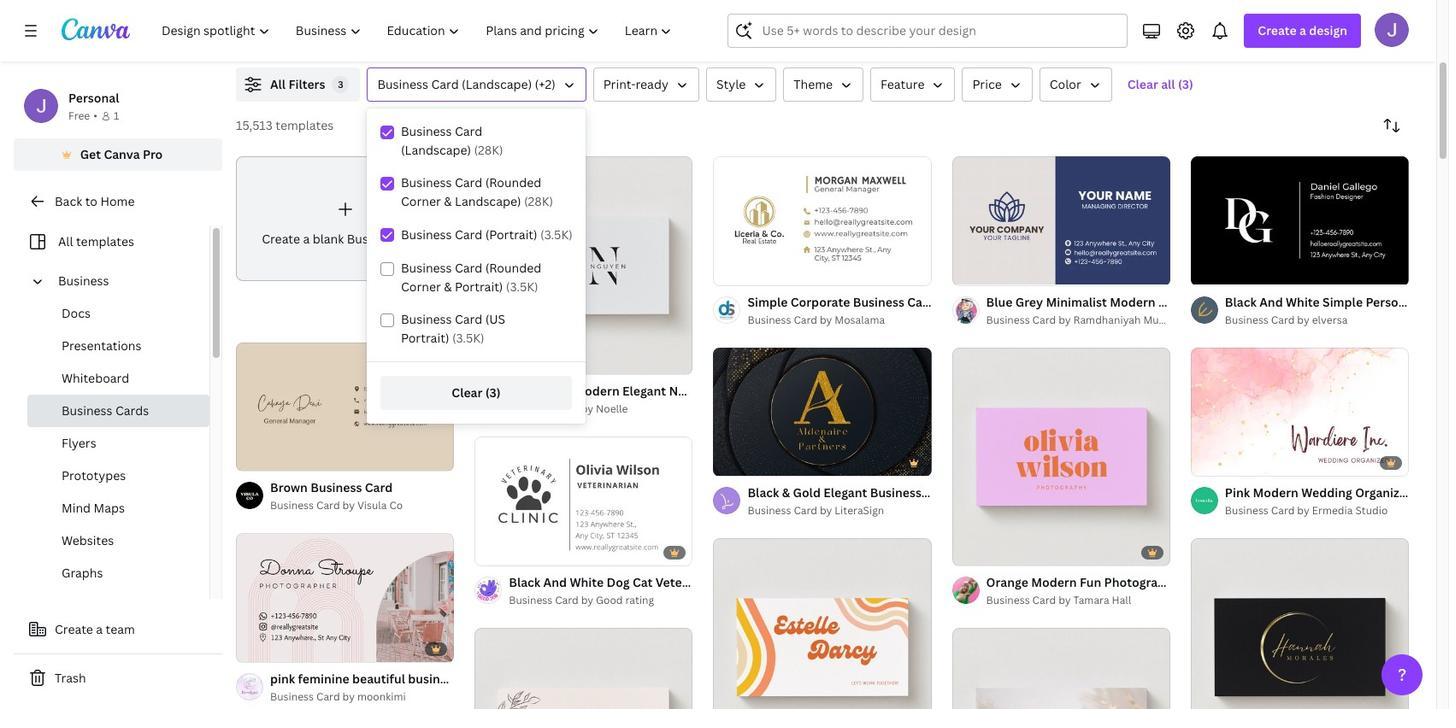 Task type: locate. For each thing, give the bounding box(es) containing it.
modern right the pink
[[1253, 485, 1299, 501]]

personal up the • at top left
[[68, 90, 119, 106]]

free
[[68, 109, 90, 123]]

all
[[270, 76, 286, 92], [58, 233, 73, 250]]

simple up elversa
[[1323, 294, 1363, 310]]

15,513
[[236, 117, 273, 133]]

0 vertical spatial (landscape)
[[462, 76, 532, 92]]

graphs link
[[27, 558, 210, 590]]

modern up ramdhaniyah
[[1110, 294, 1156, 310]]

card inside business card (us portrait)
[[455, 311, 483, 328]]

by left noelle
[[581, 402, 594, 417]]

create a team
[[55, 622, 135, 638]]

1 for black
[[1203, 456, 1208, 469]]

0 vertical spatial (28k)
[[474, 142, 503, 158]]

2 (rounded from the top
[[486, 260, 542, 276]]

business card (landscape) (28k)
[[401, 123, 503, 158]]

2 vertical spatial a
[[96, 622, 103, 638]]

1 of 2 link up minimalist
[[952, 157, 1171, 285]]

1 vertical spatial (3.5k)
[[506, 279, 538, 295]]

1
[[114, 109, 119, 123], [964, 265, 969, 278], [726, 456, 731, 469], [1203, 456, 1208, 469], [964, 545, 969, 558]]

eco-conscious, high-quality prints
[[598, 28, 797, 44]]

high-
[[689, 28, 719, 44]]

all filters
[[270, 76, 325, 92]]

moonkimi
[[357, 690, 406, 705]]

0 horizontal spatial create
[[55, 622, 93, 638]]

3
[[338, 78, 344, 91], [983, 545, 989, 558]]

business card by good rating link
[[509, 593, 693, 610]]

1 vertical spatial create
[[262, 231, 300, 247]]

create inside 'button'
[[55, 622, 93, 638]]

black left gold
[[748, 485, 780, 501]]

business card by ermedia studio link
[[1225, 503, 1410, 520]]

(landscape) up "business card (rounded corner & landscape)"
[[401, 142, 471, 158]]

modern
[[1110, 294, 1156, 310], [1253, 485, 1299, 501], [1032, 575, 1077, 591]]

theme
[[794, 76, 833, 92]]

1 vertical spatial personal
[[1366, 294, 1417, 310]]

portrait) up clear (3) button
[[401, 330, 449, 346]]

black inside black and white simple personal busin business card by elversa
[[1225, 294, 1257, 310]]

2 horizontal spatial 2
[[1222, 456, 1227, 469]]

1 vertical spatial all
[[58, 233, 73, 250]]

1 horizontal spatial templates
[[276, 117, 334, 133]]

tamara
[[1074, 593, 1110, 608]]

2
[[983, 265, 989, 278], [745, 456, 750, 469], [1222, 456, 1227, 469]]

print-
[[604, 76, 636, 92]]

business card by noelle
[[509, 402, 628, 417]]

blank
[[313, 231, 344, 247]]

a left team
[[96, 622, 103, 638]]

2 vertical spatial create
[[55, 622, 93, 638]]

personal inside black and white simple personal busin business card by elversa
[[1366, 294, 1417, 310]]

1 vertical spatial a
[[303, 231, 310, 247]]

3 up orange
[[983, 545, 989, 558]]

0 vertical spatial create
[[1258, 22, 1297, 38]]

& inside "business card (rounded corner & landscape)"
[[444, 193, 452, 210]]

corner left landscape)
[[401, 193, 441, 210]]

1 of 2 link
[[952, 157, 1171, 285], [714, 348, 932, 477], [1191, 348, 1410, 477]]

eco-
[[598, 28, 625, 44]]

1 horizontal spatial create
[[262, 231, 300, 247]]

templates for 15,513 templates
[[276, 117, 334, 133]]

clear all (3) button
[[1119, 68, 1202, 102]]

(28k)
[[474, 142, 503, 158], [524, 193, 553, 210]]

1 vertical spatial corner
[[401, 279, 441, 295]]

(3.5k) right (portrait)
[[541, 227, 573, 243]]

black and gold classy minimalist business card image
[[1191, 539, 1410, 710]]

3 inside "3 filter options selected" element
[[338, 78, 344, 91]]

(rounded down (portrait)
[[486, 260, 542, 276]]

by inside brown  business card business card by visula co
[[343, 499, 355, 513]]

business inside business card by moonkimi link
[[270, 690, 314, 705]]

0 horizontal spatial 1 of 2
[[726, 456, 750, 469]]

simple inside black and white simple personal busin business card by elversa
[[1323, 294, 1363, 310]]

2 horizontal spatial 1 of 2
[[1203, 456, 1227, 469]]

0 horizontal spatial to
[[85, 193, 97, 210]]

1 horizontal spatial portrait)
[[455, 279, 503, 295]]

business card by tamara hall link
[[987, 593, 1171, 610]]

1 horizontal spatial (3)
[[1179, 76, 1194, 92]]

templates down back to home
[[76, 233, 134, 250]]

& for landscape)
[[444, 193, 452, 210]]

business card by mosalama link
[[748, 312, 932, 329]]

2 for blue
[[983, 265, 989, 278]]

0 horizontal spatial modern
[[1032, 575, 1077, 591]]

0 vertical spatial all
[[270, 76, 286, 92]]

by inside black and white simple personal busin business card by elversa
[[1298, 313, 1310, 327]]

create a blank business card element
[[236, 157, 454, 281]]

by left ermedia
[[1298, 504, 1310, 518]]

1 (rounded from the top
[[486, 174, 542, 191]]

1 vertical spatial (rounded
[[486, 260, 542, 276]]

create a design button
[[1245, 14, 1362, 48]]

2 horizontal spatial a
[[1300, 22, 1307, 38]]

3 right filters
[[338, 78, 344, 91]]

1 horizontal spatial clear
[[1128, 76, 1159, 92]]

1 horizontal spatial modern
[[1110, 294, 1156, 310]]

(28k) up (portrait)
[[524, 193, 553, 210]]

1 vertical spatial (3)
[[486, 385, 501, 401]]

0 horizontal spatial 1 of 2 link
[[714, 348, 932, 477]]

& inside black & gold elegant business card business card by literasign
[[782, 485, 790, 501]]

by down minimalist
[[1059, 313, 1071, 327]]

0 vertical spatial clear
[[1128, 76, 1159, 92]]

0 vertical spatial templates
[[276, 117, 334, 133]]

1 horizontal spatial 2
[[983, 265, 989, 278]]

& left gold
[[782, 485, 790, 501]]

1 corner from the top
[[401, 193, 441, 210]]

grey black modern elegant name initials monogram business card image
[[475, 157, 693, 375]]

1 simple from the left
[[748, 294, 788, 310]]

(landscape) inside button
[[462, 76, 532, 92]]

card inside pink modern wedding organizer busine business card by ermedia studio
[[1272, 504, 1295, 518]]

business inside "business card (rounded corner & landscape)"
[[401, 174, 452, 191]]

0 horizontal spatial and
[[432, 28, 454, 44]]

and left 'free'
[[906, 28, 928, 44]]

(3.5k) down (portrait)
[[506, 279, 538, 295]]

business cards
[[62, 403, 149, 419]]

to inside 'link'
[[85, 193, 97, 210]]

2 horizontal spatial modern
[[1253, 485, 1299, 501]]

(28k) up "business card (rounded corner & landscape)"
[[474, 142, 503, 158]]

personal left 'busin' on the right top of the page
[[1366, 294, 1417, 310]]

card inside business card (landscape) (28k)
[[455, 123, 483, 139]]

1 horizontal spatial 1 of 2
[[964, 265, 989, 278]]

simple
[[748, 294, 788, 310], [1323, 294, 1363, 310]]

business link
[[51, 265, 199, 298]]

of for pink modern wedding organizer busine
[[1210, 456, 1220, 469]]

grey
[[1016, 294, 1044, 310]]

corner inside business card (rounded corner & portrait)
[[401, 279, 441, 295]]

a inside dropdown button
[[1300, 22, 1307, 38]]

modern inside pink modern wedding organizer busine business card by ermedia studio
[[1253, 485, 1299, 501]]

portrait) inside business card (us portrait)
[[401, 330, 449, 346]]

1 vertical spatial clear
[[452, 385, 483, 401]]

corner inside "business card (rounded corner & landscape)"
[[401, 193, 441, 210]]

by down the brown  business card link
[[343, 499, 355, 513]]

customer
[[1145, 28, 1202, 44]]

2 horizontal spatial (3.5k)
[[541, 227, 573, 243]]

1 horizontal spatial all
[[270, 76, 286, 92]]

clear
[[1128, 76, 1159, 92], [452, 385, 483, 401]]

2 vertical spatial (3.5k)
[[452, 330, 485, 346]]

1 vertical spatial &
[[444, 279, 452, 295]]

2 horizontal spatial 1 of 2 link
[[1191, 348, 1410, 477]]

0 vertical spatial &
[[444, 193, 452, 210]]

blue
[[987, 294, 1013, 310]]

top level navigation element
[[151, 14, 687, 48]]

all for all filters
[[270, 76, 286, 92]]

pink modern wedding organizer busine link
[[1225, 484, 1450, 503]]

create a blank business card link
[[236, 157, 454, 281]]

corner for business card (rounded corner & landscape)
[[401, 193, 441, 210]]

0 horizontal spatial templates
[[76, 233, 134, 250]]

1 horizontal spatial black
[[1225, 294, 1257, 310]]

a for blank
[[303, 231, 310, 247]]

pink feminine beautiful business women photo salon nail art hair dresser jewelry business cards image
[[236, 534, 454, 662]]

1 for simple
[[726, 456, 731, 469]]

0 vertical spatial corner
[[401, 193, 441, 210]]

1 horizontal spatial (28k)
[[524, 193, 553, 210]]

(3) down (us
[[486, 385, 501, 401]]

Search search field
[[762, 15, 1117, 47]]

0 horizontal spatial 3
[[338, 78, 344, 91]]

photography
[[1105, 575, 1180, 591]]

by left good
[[581, 593, 594, 608]]

clear left all
[[1128, 76, 1159, 92]]

1 vertical spatial modern
[[1253, 485, 1299, 501]]

to right easy
[[377, 28, 389, 44]]

0 vertical spatial (3)
[[1179, 76, 1194, 92]]

0 horizontal spatial personal
[[68, 90, 119, 106]]

minimalist
[[1046, 294, 1108, 310]]

mind maps
[[62, 500, 125, 517]]

by down corporate
[[820, 313, 833, 327]]

prototypes
[[62, 468, 126, 484]]

0 vertical spatial 3
[[338, 78, 344, 91]]

by inside pink modern wedding organizer busine business card by ermedia studio
[[1298, 504, 1310, 518]]

2 for pink
[[1222, 456, 1227, 469]]

0 vertical spatial black
[[1225, 294, 1257, 310]]

2 horizontal spatial create
[[1258, 22, 1297, 38]]

& inside business card (rounded corner & portrait)
[[444, 279, 452, 295]]

feature
[[881, 76, 925, 92]]

(3.5k) up "clear (3)"
[[452, 330, 485, 346]]

gold
[[793, 485, 821, 501]]

1 vertical spatial portrait)
[[401, 330, 449, 346]]

(3.5k) for (us
[[452, 330, 485, 346]]

3 inside "1 of 3" link
[[983, 545, 989, 558]]

to
[[377, 28, 389, 44], [85, 193, 97, 210]]

get canva pro button
[[14, 139, 222, 171]]

3 filter options selected element
[[332, 76, 349, 93]]

by down white
[[1298, 313, 1310, 327]]

2 corner from the top
[[401, 279, 441, 295]]

1 and from the left
[[432, 28, 454, 44]]

1 horizontal spatial 3
[[983, 545, 989, 558]]

brown  business card image
[[236, 343, 454, 471]]

modern inside orange modern fun photography business card business card by tamara hall
[[1032, 575, 1077, 591]]

1 of 2 link up wedding
[[1191, 348, 1410, 477]]

(rounded up landscape)
[[486, 174, 542, 191]]

0 horizontal spatial a
[[96, 622, 103, 638]]

0 vertical spatial portrait)
[[455, 279, 503, 295]]

simple corporate business card business card by mosalama
[[748, 294, 935, 327]]

(landscape) for (28k)
[[401, 142, 471, 158]]

1 horizontal spatial (3.5k)
[[506, 279, 538, 295]]

1 vertical spatial to
[[85, 193, 97, 210]]

a left blank
[[303, 231, 310, 247]]

simple left corporate
[[748, 294, 788, 310]]

a inside 'button'
[[96, 622, 103, 638]]

(3) right all
[[1179, 76, 1194, 92]]

modern up business card by tamara hall link
[[1032, 575, 1077, 591]]

2 vertical spatial modern
[[1032, 575, 1077, 591]]

prints
[[763, 28, 797, 44]]

(portrait)
[[486, 227, 538, 243]]

black & gold elegant business card link
[[748, 484, 952, 503]]

business card by moonkimi
[[270, 690, 406, 705]]

a left design
[[1300, 22, 1307, 38]]

jacob simon image
[[1375, 13, 1410, 47]]

None search field
[[728, 14, 1128, 48]]

corner up business card (us portrait)
[[401, 279, 441, 295]]

1 vertical spatial templates
[[76, 233, 134, 250]]

style
[[717, 76, 746, 92]]

(rounded inside "business card (rounded corner & landscape)"
[[486, 174, 542, 191]]

clear inside clear (3) button
[[452, 385, 483, 401]]

landscape)
[[455, 193, 521, 210]]

0 horizontal spatial black
[[748, 485, 780, 501]]

(landscape) left (+2)
[[462, 76, 532, 92]]

(us
[[486, 311, 506, 328]]

business inside create a blank business card element
[[347, 231, 398, 247]]

0 vertical spatial (rounded
[[486, 174, 542, 191]]

clear down business card (us portrait)
[[452, 385, 483, 401]]

all down the back
[[58, 233, 73, 250]]

(landscape) for (+2)
[[462, 76, 532, 92]]

orange modern fun photography business card business card by tamara hall
[[987, 575, 1265, 608]]

1 horizontal spatial 1 of 2 link
[[952, 157, 1171, 285]]

pink modern wedding organizer business card image
[[1191, 348, 1410, 476]]

by down gold
[[820, 504, 833, 518]]

create for create a team
[[55, 622, 93, 638]]

0 horizontal spatial (3)
[[486, 385, 501, 401]]

& left landscape)
[[444, 193, 452, 210]]

1 of 2
[[964, 265, 989, 278], [726, 456, 750, 469], [1203, 456, 1227, 469]]

of for blue grey minimalist modern business card
[[972, 265, 981, 278]]

of
[[972, 265, 981, 278], [733, 456, 742, 469], [1210, 456, 1220, 469], [972, 545, 981, 558]]

all for all templates
[[58, 233, 73, 250]]

shipping
[[1013, 28, 1062, 44]]

(28k) inside business card (landscape) (28k)
[[474, 142, 503, 158]]

1 horizontal spatial simple
[[1323, 294, 1363, 310]]

by
[[820, 313, 833, 327], [1059, 313, 1071, 327], [1298, 313, 1310, 327], [581, 402, 594, 417], [343, 499, 355, 513], [820, 504, 833, 518], [1298, 504, 1310, 518], [581, 593, 594, 608], [1059, 593, 1071, 608], [343, 690, 355, 705]]

0 vertical spatial a
[[1300, 22, 1307, 38]]

black & gold elegant business card business card by literasign
[[748, 485, 952, 518]]

all left filters
[[270, 76, 286, 92]]

create for create a blank business card
[[262, 231, 300, 247]]

orange modern fun photography business card image
[[952, 348, 1171, 566]]

price
[[973, 76, 1002, 92]]

2 simple from the left
[[1323, 294, 1363, 310]]

0 horizontal spatial (3.5k)
[[452, 330, 485, 346]]

create inside dropdown button
[[1258, 22, 1297, 38]]

docs
[[62, 305, 91, 322]]

to for back
[[85, 193, 97, 210]]

(3)
[[1179, 76, 1194, 92], [486, 385, 501, 401]]

business inside business card (us portrait)
[[401, 311, 452, 328]]

0 vertical spatial modern
[[1110, 294, 1156, 310]]

gold leaf simple elegant business card image
[[952, 628, 1171, 710]]

by left the tamara
[[1059, 593, 1071, 608]]

to for easy
[[377, 28, 389, 44]]

1 of 2 link up gold
[[714, 348, 932, 477]]

1 horizontal spatial and
[[906, 28, 928, 44]]

modern for black and white simple personal busin
[[1253, 485, 1299, 501]]

0 horizontal spatial all
[[58, 233, 73, 250]]

to right the back
[[85, 193, 97, 210]]

0 horizontal spatial (28k)
[[474, 142, 503, 158]]

blue grey minimalist modern business card business card by ramdhaniyah mumtazah's
[[987, 294, 1241, 327]]

(rounded inside business card (rounded corner & portrait)
[[486, 260, 542, 276]]

1 vertical spatial black
[[748, 485, 780, 501]]

price button
[[963, 68, 1033, 102]]

2 vertical spatial &
[[782, 485, 790, 501]]

0 horizontal spatial portrait)
[[401, 330, 449, 346]]

blue grey minimalist modern business card image
[[952, 157, 1171, 285]]

(3) inside clear (3) button
[[486, 385, 501, 401]]

clear for clear all (3)
[[1128, 76, 1159, 92]]

0 horizontal spatial simple
[[748, 294, 788, 310]]

1 vertical spatial 3
[[983, 545, 989, 558]]

(landscape) inside business card (landscape) (28k)
[[401, 142, 471, 158]]

0 vertical spatial to
[[377, 28, 389, 44]]

team
[[106, 622, 135, 638]]

1 vertical spatial (28k)
[[524, 193, 553, 210]]

organizer
[[1356, 485, 1412, 501]]

portrait) up (us
[[455, 279, 503, 295]]

whiteboard link
[[27, 363, 210, 395]]

1 vertical spatial (landscape)
[[401, 142, 471, 158]]

(+2)
[[535, 76, 556, 92]]

a for team
[[96, 622, 103, 638]]

white retro business card image
[[714, 539, 932, 710]]

all templates
[[58, 233, 134, 250]]

business card by visula co link
[[270, 498, 403, 515]]

clear inside clear all (3) button
[[1128, 76, 1159, 92]]

(3.5k)
[[541, 227, 573, 243], [506, 279, 538, 295], [452, 330, 485, 346]]

standard
[[957, 28, 1010, 44]]

a for design
[[1300, 22, 1307, 38]]

templates down filters
[[276, 117, 334, 133]]

1 horizontal spatial to
[[377, 28, 389, 44]]

1 horizontal spatial personal
[[1366, 294, 1417, 310]]

0 horizontal spatial clear
[[452, 385, 483, 401]]

black left and
[[1225, 294, 1257, 310]]

1 horizontal spatial a
[[303, 231, 310, 247]]

black inside black & gold elegant business card business card by literasign
[[748, 485, 780, 501]]

& up business card (us portrait)
[[444, 279, 452, 295]]

and right create
[[432, 28, 454, 44]]

0 horizontal spatial 2
[[745, 456, 750, 469]]



Task type: vqa. For each thing, say whether or not it's contained in the screenshot.


Task type: describe. For each thing, give the bounding box(es) containing it.
business card (us portrait)
[[401, 311, 506, 346]]

portrait) inside business card (rounded corner & portrait)
[[455, 279, 503, 295]]

2 and from the left
[[906, 28, 928, 44]]

cards
[[115, 403, 149, 419]]

white
[[1286, 294, 1320, 310]]

business inside business card (rounded corner & portrait)
[[401, 260, 452, 276]]

flyers link
[[27, 428, 210, 460]]

of for black & gold elegant business card
[[733, 456, 742, 469]]

by inside black & gold elegant business card business card by literasign
[[820, 504, 833, 518]]

0 vertical spatial (3.5k)
[[541, 227, 573, 243]]

by inside simple corporate business card business card by mosalama
[[820, 313, 833, 327]]

black and white simple personal busin link
[[1225, 293, 1450, 312]]

feature button
[[871, 68, 956, 102]]

create a design
[[1258, 22, 1348, 38]]

blue grey minimalist modern business card link
[[987, 293, 1241, 312]]

templates for all templates
[[76, 233, 134, 250]]

black for black & gold elegant business card
[[748, 485, 780, 501]]

free •
[[68, 109, 97, 123]]

business inside business card by noelle link
[[509, 402, 553, 417]]

clear all (3)
[[1128, 76, 1194, 92]]

1 of 2 link for wedding
[[1191, 348, 1410, 477]]

& for portrait)
[[444, 279, 452, 295]]

color
[[1050, 76, 1082, 92]]

simple corporate business card image
[[714, 157, 932, 285]]

brown
[[270, 480, 308, 496]]

back
[[55, 193, 82, 210]]

by inside orange modern fun photography business card business card by tamara hall
[[1059, 593, 1071, 608]]

pink aesthetic handwritten wedding agent business card image
[[475, 628, 693, 710]]

1 of 2 link for minimalist
[[952, 157, 1171, 285]]

happiness
[[1205, 28, 1264, 44]]

1 of 3
[[964, 545, 989, 558]]

busin
[[1420, 294, 1450, 310]]

brown  business card link
[[270, 479, 403, 498]]

business inside business link
[[58, 273, 109, 289]]

(rounded for landscape)
[[486, 174, 542, 191]]

black & gold elegant business card image
[[714, 348, 932, 476]]

card inside button
[[431, 76, 459, 92]]

business card by literasign link
[[748, 503, 932, 520]]

ready
[[636, 76, 669, 92]]

graphs
[[62, 565, 103, 582]]

pink modern wedding organizer busine business card by ermedia studio
[[1225, 485, 1450, 518]]

presentations
[[62, 338, 142, 354]]

by left moonkimi
[[343, 690, 355, 705]]

visula
[[357, 499, 387, 513]]

1 of 2 for blue
[[964, 265, 989, 278]]

simple inside simple corporate business card business card by mosalama
[[748, 294, 788, 310]]

1 for blue
[[964, 545, 969, 558]]

studio
[[1356, 504, 1388, 518]]

ramdhaniyah
[[1074, 313, 1141, 327]]

wedding
[[1302, 485, 1353, 501]]

business inside business card (landscape) (28k)
[[401, 123, 452, 139]]

business inside business card by good rating link
[[509, 593, 553, 608]]

modern inside the blue grey minimalist modern business card business card by ramdhaniyah mumtazah's
[[1110, 294, 1156, 310]]

customer happiness guarantee
[[1145, 28, 1326, 44]]

black and white dog cat veterinary clinic veterinarian single-side business card image
[[475, 437, 693, 566]]

busine
[[1415, 485, 1450, 501]]

pink
[[1225, 485, 1251, 501]]

all templates link
[[24, 226, 199, 258]]

fast
[[879, 28, 903, 44]]

fun
[[1080, 575, 1102, 591]]

presentations link
[[27, 330, 210, 363]]

1 of 2 link for gold
[[714, 348, 932, 477]]

clear (3)
[[452, 385, 501, 401]]

guarantee
[[1267, 28, 1326, 44]]

create a team button
[[14, 613, 222, 647]]

by inside the blue grey minimalist modern business card business card by ramdhaniyah mumtazah's
[[1059, 313, 1071, 327]]

card inside business card (rounded corner & portrait)
[[455, 260, 483, 276]]

modern for blue grey minimalist modern business card
[[1032, 575, 1077, 591]]

literasign
[[835, 504, 885, 518]]

print-ready
[[604, 76, 669, 92]]

business card (rounded corner & portrait)
[[401, 260, 542, 295]]

filters
[[289, 76, 325, 92]]

orange
[[987, 575, 1029, 591]]

create
[[392, 28, 429, 44]]

black for black and white simple personal busin
[[1225, 294, 1257, 310]]

business inside business card (landscape) (+2) button
[[378, 76, 429, 92]]

of for orange modern fun photography business card
[[972, 545, 981, 558]]

mind maps link
[[27, 493, 210, 525]]

prototypes link
[[27, 460, 210, 493]]

card inside black and white simple personal busin business card by elversa
[[1272, 313, 1295, 327]]

1 of 2 for black
[[726, 456, 750, 469]]

(3.5k) for (rounded
[[506, 279, 538, 295]]

trash
[[55, 671, 86, 687]]

15,513 templates
[[236, 117, 334, 133]]

maps
[[94, 500, 125, 517]]

business inside pink modern wedding organizer busine business card by ermedia studio
[[1225, 504, 1269, 518]]

docs link
[[27, 298, 210, 330]]

trash link
[[14, 662, 222, 696]]

create for create a design
[[1258, 22, 1297, 38]]

clear for clear (3)
[[452, 385, 483, 401]]

business inside black and white simple personal busin business card by elversa
[[1225, 313, 1269, 327]]

and
[[1260, 294, 1284, 310]]

2 for black
[[745, 456, 750, 469]]

conscious,
[[625, 28, 686, 44]]

rating
[[626, 593, 654, 608]]

ermedia
[[1313, 504, 1353, 518]]

business card by elversa link
[[1225, 312, 1410, 329]]

corporate
[[791, 294, 850, 310]]

0 vertical spatial personal
[[68, 90, 119, 106]]

(rounded for portrait)
[[486, 260, 542, 276]]

card inside "business card (rounded corner & landscape)"
[[455, 174, 483, 191]]

websites link
[[27, 525, 210, 558]]

(3) inside clear all (3) button
[[1179, 76, 1194, 92]]

customize
[[457, 28, 516, 44]]

fast and free standard shipping
[[879, 28, 1062, 44]]

business card by good rating
[[509, 593, 654, 608]]

business card (portrait) (3.5k)
[[401, 227, 573, 243]]

1 of 2 for pink
[[1203, 456, 1227, 469]]

brown  business card business card by visula co
[[270, 480, 403, 513]]

Sort by button
[[1375, 109, 1410, 143]]

corner for business card (rounded corner & portrait)
[[401, 279, 441, 295]]

style button
[[706, 68, 777, 102]]

create a blank business card
[[262, 231, 428, 247]]

easy
[[347, 28, 374, 44]]

color button
[[1040, 68, 1113, 102]]

get
[[80, 146, 101, 163]]

1 of 3 link
[[952, 348, 1171, 566]]

co
[[390, 499, 403, 513]]

back to home link
[[14, 185, 222, 219]]

black and white simple personal business card image
[[1191, 157, 1410, 285]]



